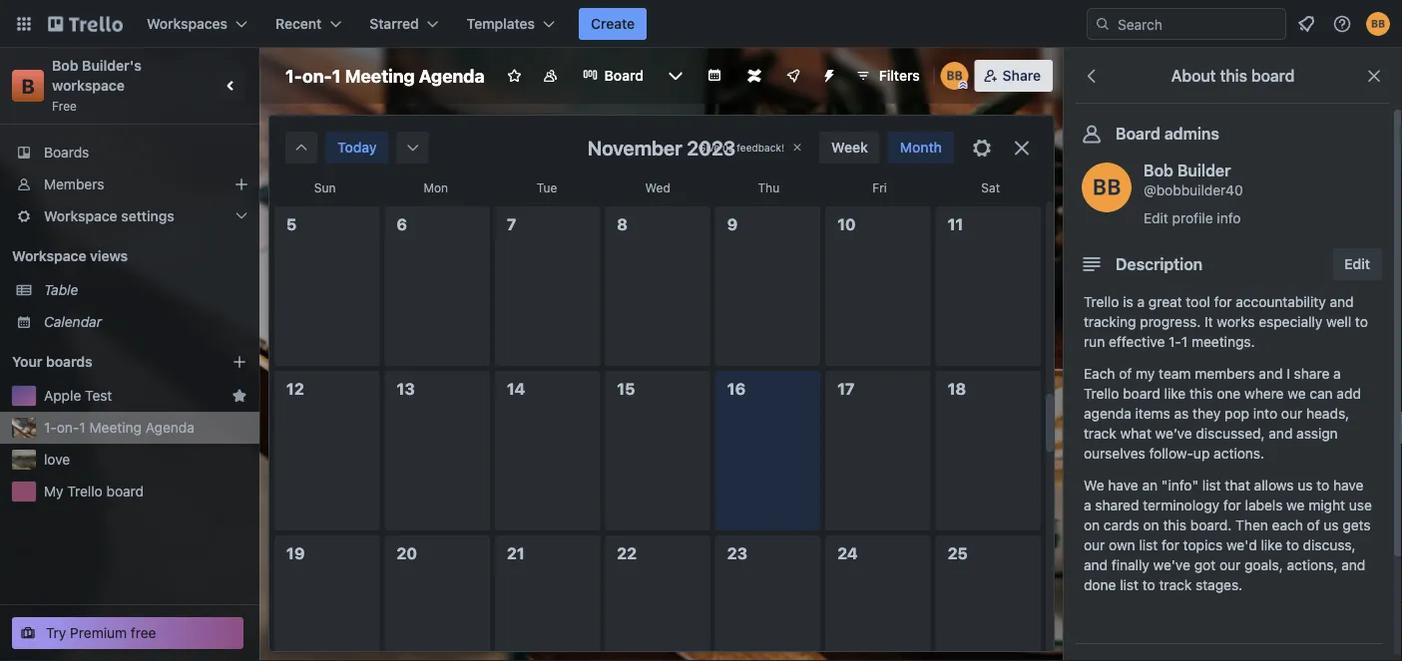 Task type: vqa. For each thing, say whether or not it's contained in the screenshot.


Task type: describe. For each thing, give the bounding box(es) containing it.
might
[[1309, 498, 1346, 514]]

share
[[1294, 366, 1330, 382]]

track inside each of my team members and i share a trello board like this one where we can add agenda items as they pop into our heads, track what we've discussed, and assign ourselves follow-up actions.
[[1084, 426, 1117, 442]]

2 on from the left
[[1144, 518, 1160, 534]]

1 vertical spatial list
[[1140, 538, 1158, 554]]

trello inside trello is a great tool for accountability and tracking progress. it works especially well to run effective 1-1 meetings.
[[1084, 294, 1120, 310]]

1- inside trello is a great tool for accountability and tracking progress. it works especially well to run effective 1-1 meetings.
[[1169, 334, 1182, 350]]

0 horizontal spatial list
[[1120, 578, 1139, 594]]

meetings.
[[1192, 334, 1255, 350]]

templates
[[467, 15, 535, 32]]

1-on-1 meeting agenda link
[[44, 418, 248, 438]]

each
[[1272, 518, 1304, 534]]

starred
[[370, 15, 419, 32]]

workspace navigation collapse icon image
[[218, 72, 246, 100]]

is
[[1123, 294, 1134, 310]]

info
[[1217, 210, 1241, 227]]

board admins
[[1116, 124, 1220, 143]]

apple test link
[[44, 386, 224, 406]]

and up the 'done'
[[1084, 558, 1108, 574]]

a inside each of my team members and i share a trello board like this one where we can add agenda items as they pop into our heads, track what we've discussed, and assign ourselves follow-up actions.
[[1334, 366, 1341, 382]]

goals,
[[1245, 558, 1284, 574]]

confluence icon image
[[747, 69, 761, 83]]

try
[[46, 625, 66, 642]]

try premium free button
[[12, 618, 244, 650]]

shared
[[1096, 498, 1140, 514]]

wed
[[645, 181, 671, 195]]

edit profile info
[[1144, 210, 1241, 227]]

calendar link
[[44, 312, 248, 332]]

9
[[727, 215, 738, 234]]

track inside we have an "info" list that allows us to have a shared terminology for labels we might use on cards on this board. then each of us gets our own list for topics we'd like to discuss, and finally we've got our goals, actions, and done list to track stages.
[[1160, 578, 1192, 594]]

b
[[21, 74, 35, 97]]

items
[[1136, 406, 1171, 422]]

1 inside trello is a great tool for accountability and tracking progress. it works especially well to run effective 1-1 meetings.
[[1182, 334, 1188, 350]]

week button
[[820, 132, 880, 164]]

great
[[1149, 294, 1183, 310]]

workspace visible image
[[543, 68, 559, 84]]

1 horizontal spatial our
[[1220, 558, 1241, 574]]

love link
[[44, 450, 248, 470]]

november
[[588, 136, 683, 159]]

bob builder's workspace free
[[52, 57, 145, 113]]

my trello board link
[[44, 482, 248, 502]]

your
[[12, 354, 42, 370]]

we for us
[[1287, 498, 1305, 514]]

november 2023
[[588, 136, 736, 159]]

up
[[1194, 446, 1210, 462]]

run
[[1084, 334, 1105, 350]]

2 vertical spatial 1
[[79, 420, 86, 436]]

bob builder (bobbuilder40) image
[[1082, 163, 1132, 213]]

bob builder's workspace link
[[52, 57, 145, 94]]

workspace settings button
[[0, 201, 260, 233]]

labels
[[1245, 498, 1283, 514]]

this inside we have an "info" list that allows us to have a shared terminology for labels we might use on cards on this board. then each of us gets our own list for topics we'd like to discuss, and finally we've got our goals, actions, and done list to track stages.
[[1164, 518, 1187, 534]]

and left i
[[1259, 366, 1283, 382]]

22
[[617, 545, 637, 564]]

7
[[507, 215, 516, 234]]

1 have from the left
[[1108, 478, 1139, 494]]

workspace views
[[12, 248, 128, 265]]

for inside trello is a great tool for accountability and tracking progress. it works especially well to run effective 1-1 meetings.
[[1215, 294, 1232, 310]]

16
[[727, 380, 746, 399]]

0 notifications image
[[1295, 12, 1319, 36]]

a inside we have an "info" list that allows us to have a shared terminology for labels we might use on cards on this board. then each of us gets our own list for topics we'd like to discuss, and finally we've got our goals, actions, and done list to track stages.
[[1084, 498, 1092, 514]]

we
[[1084, 478, 1105, 494]]

25
[[948, 545, 968, 564]]

board for my trello board
[[106, 484, 144, 500]]

meeting inside board name text box
[[345, 65, 415, 86]]

my trello board
[[44, 484, 144, 500]]

give us feedback!
[[699, 142, 785, 153]]

boards link
[[0, 137, 260, 169]]

topics
[[1184, 538, 1223, 554]]

edit for edit
[[1345, 256, 1371, 273]]

heads,
[[1307, 406, 1350, 422]]

board link
[[571, 60, 656, 92]]

calendar
[[44, 314, 102, 330]]

filters button
[[849, 60, 926, 92]]

give
[[699, 142, 720, 153]]

allows
[[1255, 478, 1294, 494]]

into
[[1254, 406, 1278, 422]]

1 inside board name text box
[[332, 65, 341, 86]]

0 vertical spatial list
[[1203, 478, 1222, 494]]

18
[[948, 380, 967, 399]]

table link
[[44, 281, 248, 300]]

well
[[1327, 314, 1352, 330]]

your boards with 4 items element
[[12, 350, 202, 374]]

to down "each"
[[1287, 538, 1300, 554]]

24
[[838, 545, 858, 564]]

week
[[832, 139, 868, 156]]

0 horizontal spatial bob builder (bobbuilder40) image
[[941, 62, 969, 90]]

12
[[287, 380, 304, 399]]

like inside each of my team members and i share a trello board like this one where we can add agenda items as they pop into our heads, track what we've discussed, and assign ourselves follow-up actions.
[[1165, 386, 1186, 402]]

1 vertical spatial on-
[[57, 420, 79, 436]]

table
[[44, 282, 78, 298]]

1 vertical spatial our
[[1084, 538, 1105, 554]]

gets
[[1343, 518, 1371, 534]]

sat
[[982, 181, 1000, 195]]

and down into
[[1269, 426, 1293, 442]]

starred button
[[358, 8, 451, 40]]

10
[[838, 215, 856, 234]]

of inside we have an "info" list that allows us to have a shared terminology for labels we might use on cards on this board. then each of us gets our own list for topics we'd like to discuss, and finally we've got our goals, actions, and done list to track stages.
[[1307, 518, 1320, 534]]

0 vertical spatial bob builder (bobbuilder40) image
[[1367, 12, 1391, 36]]

of inside each of my team members and i share a trello board like this one where we can add agenda items as they pop into our heads, track what we've discussed, and assign ourselves follow-up actions.
[[1119, 366, 1132, 382]]

filters
[[879, 67, 920, 84]]

members
[[1195, 366, 1256, 382]]

bob builder link
[[1144, 161, 1231, 180]]

each
[[1084, 366, 1116, 382]]

we for share
[[1288, 386, 1306, 402]]

Search field
[[1111, 9, 1286, 39]]

effective
[[1109, 334, 1165, 350]]

accountability
[[1236, 294, 1327, 310]]

8
[[617, 215, 628, 234]]

to down finally
[[1143, 578, 1156, 594]]

21
[[507, 545, 525, 564]]

settings
[[121, 208, 175, 225]]

bob for builder's
[[52, 57, 78, 74]]

edit for edit profile info
[[1144, 210, 1169, 227]]

edit button
[[1333, 249, 1383, 281]]

1-on-1 meeting agenda inside board name text box
[[286, 65, 485, 86]]

fri
[[873, 181, 887, 195]]

an
[[1143, 478, 1158, 494]]

i
[[1287, 366, 1291, 382]]

premium
[[70, 625, 127, 642]]

done
[[1084, 578, 1117, 594]]



Task type: locate. For each thing, give the bounding box(es) containing it.
1 horizontal spatial bob
[[1144, 161, 1174, 180]]

2 vertical spatial for
[[1162, 538, 1180, 554]]

1 vertical spatial meeting
[[89, 420, 142, 436]]

open information menu image
[[1333, 14, 1353, 34]]

our inside each of my team members and i share a trello board like this one where we can add agenda items as they pop into our heads, track what we've discussed, and assign ourselves follow-up actions.
[[1282, 406, 1303, 422]]

1 vertical spatial like
[[1261, 538, 1283, 554]]

1 vertical spatial track
[[1160, 578, 1192, 594]]

"info"
[[1162, 478, 1199, 494]]

0 vertical spatial for
[[1215, 294, 1232, 310]]

0 horizontal spatial board
[[106, 484, 144, 500]]

1 vertical spatial we
[[1287, 498, 1305, 514]]

they
[[1193, 406, 1221, 422]]

terminology
[[1143, 498, 1220, 514]]

1
[[332, 65, 341, 86], [1182, 334, 1188, 350], [79, 420, 86, 436]]

2 horizontal spatial this
[[1221, 66, 1248, 85]]

2 sm image from the left
[[403, 138, 423, 158]]

this right about
[[1221, 66, 1248, 85]]

automation image
[[813, 60, 841, 88]]

views
[[90, 248, 128, 265]]

bob builder (bobbuilder40) image
[[1367, 12, 1391, 36], [941, 62, 969, 90]]

us up might
[[1298, 478, 1313, 494]]

0 vertical spatial board
[[1252, 66, 1295, 85]]

sm image up the 5
[[292, 138, 311, 158]]

on right cards
[[1144, 518, 1160, 534]]

on left cards
[[1084, 518, 1100, 534]]

0 vertical spatial 1
[[332, 65, 341, 86]]

and up well on the top
[[1330, 294, 1354, 310]]

each of my team members and i share a trello board like this one where we can add agenda items as they pop into our heads, track what we've discussed, and assign ourselves follow-up actions.
[[1084, 366, 1362, 462]]

like up goals,
[[1261, 538, 1283, 554]]

list
[[1203, 478, 1222, 494], [1140, 538, 1158, 554], [1120, 578, 1139, 594]]

1 horizontal spatial on
[[1144, 518, 1160, 534]]

1 sm image from the left
[[292, 138, 311, 158]]

0 horizontal spatial on-
[[57, 420, 79, 436]]

2 horizontal spatial board
[[1252, 66, 1295, 85]]

edit profile info link
[[1144, 210, 1241, 227]]

works
[[1217, 314, 1255, 330]]

team
[[1159, 366, 1191, 382]]

board
[[1252, 66, 1295, 85], [1123, 386, 1161, 402], [106, 484, 144, 500]]

give us feedback! link
[[699, 142, 785, 153]]

1 horizontal spatial us
[[1298, 478, 1313, 494]]

a down the we
[[1084, 498, 1092, 514]]

bob for builder
[[1144, 161, 1174, 180]]

where
[[1245, 386, 1284, 402]]

0 vertical spatial bob
[[52, 57, 78, 74]]

customize views image
[[666, 66, 686, 86]]

a up add
[[1334, 366, 1341, 382]]

board for board admins
[[1116, 124, 1161, 143]]

on-
[[302, 65, 332, 86], [57, 420, 79, 436]]

Board name text field
[[276, 60, 495, 92]]

and down discuss,
[[1342, 558, 1366, 574]]

edit
[[1144, 210, 1169, 227], [1345, 256, 1371, 273]]

1 horizontal spatial sm image
[[403, 138, 423, 158]]

2 vertical spatial our
[[1220, 558, 1241, 574]]

1 horizontal spatial like
[[1261, 538, 1283, 554]]

a inside trello is a great tool for accountability and tracking progress. it works especially well to run effective 1-1 meetings.
[[1138, 294, 1145, 310]]

1-on-1 meeting agenda down "apple test" link
[[44, 420, 195, 436]]

add
[[1337, 386, 1362, 402]]

2 horizontal spatial a
[[1334, 366, 1341, 382]]

0 horizontal spatial like
[[1165, 386, 1186, 402]]

agenda inside the "1-on-1 meeting agenda" link
[[145, 420, 195, 436]]

about this board
[[1172, 66, 1295, 85]]

bob builder (bobbuilder40) image right the filters
[[941, 62, 969, 90]]

our up stages. in the right bottom of the page
[[1220, 558, 1241, 574]]

1 down the recent dropdown button on the left top of the page
[[332, 65, 341, 86]]

0 horizontal spatial our
[[1084, 538, 1105, 554]]

1 vertical spatial board
[[1116, 124, 1161, 143]]

can
[[1310, 386, 1333, 402]]

1 horizontal spatial 1-
[[286, 65, 302, 86]]

this up they
[[1190, 386, 1213, 402]]

1 horizontal spatial a
[[1138, 294, 1145, 310]]

your boards
[[12, 354, 92, 370]]

starred icon image
[[232, 388, 248, 404]]

trello down each
[[1084, 386, 1120, 402]]

agenda left star or unstar board image
[[419, 65, 485, 86]]

actions.
[[1214, 446, 1265, 462]]

have up use
[[1334, 478, 1364, 494]]

like
[[1165, 386, 1186, 402], [1261, 538, 1283, 554]]

1 down progress.
[[1182, 334, 1188, 350]]

1 vertical spatial edit
[[1345, 256, 1371, 273]]

0 vertical spatial of
[[1119, 366, 1132, 382]]

board for board
[[605, 67, 644, 84]]

20
[[397, 545, 417, 564]]

to inside trello is a great tool for accountability and tracking progress. it works especially well to run effective 1-1 meetings.
[[1356, 314, 1369, 330]]

finally
[[1112, 558, 1150, 574]]

1 horizontal spatial board
[[1123, 386, 1161, 402]]

0 vertical spatial a
[[1138, 294, 1145, 310]]

for up we've
[[1162, 538, 1180, 554]]

workspace
[[44, 208, 117, 225], [12, 248, 86, 265]]

1 vertical spatial 1-on-1 meeting agenda
[[44, 420, 195, 436]]

1 horizontal spatial have
[[1334, 478, 1364, 494]]

track down we've
[[1160, 578, 1192, 594]]

admins
[[1165, 124, 1220, 143]]

to
[[1356, 314, 1369, 330], [1317, 478, 1330, 494], [1287, 538, 1300, 554], [1143, 578, 1156, 594]]

of down might
[[1307, 518, 1320, 534]]

try premium free
[[46, 625, 156, 642]]

workspaces
[[147, 15, 228, 32]]

1 down apple test at the bottom left of page
[[79, 420, 86, 436]]

0 horizontal spatial edit
[[1144, 210, 1169, 227]]

0 horizontal spatial meeting
[[89, 420, 142, 436]]

workspace for workspace settings
[[44, 208, 117, 225]]

1-on-1 meeting agenda down 'starred'
[[286, 65, 485, 86]]

list down finally
[[1120, 578, 1139, 594]]

2 vertical spatial a
[[1084, 498, 1092, 514]]

list left that
[[1203, 478, 1222, 494]]

have up shared
[[1108, 478, 1139, 494]]

builder's
[[82, 57, 142, 74]]

0 vertical spatial like
[[1165, 386, 1186, 402]]

our left own
[[1084, 538, 1105, 554]]

one
[[1217, 386, 1241, 402]]

it
[[1205, 314, 1214, 330]]

2 vertical spatial list
[[1120, 578, 1139, 594]]

1 horizontal spatial track
[[1160, 578, 1192, 594]]

board down "love" link
[[106, 484, 144, 500]]

2 horizontal spatial 1-
[[1169, 334, 1182, 350]]

1 vertical spatial bob builder (bobbuilder40) image
[[941, 62, 969, 90]]

free
[[131, 625, 156, 642]]

bob inside the bob builder's workspace free
[[52, 57, 78, 74]]

0 vertical spatial edit
[[1144, 210, 1169, 227]]

power ups image
[[785, 68, 801, 84]]

1 horizontal spatial 1-on-1 meeting agenda
[[286, 65, 485, 86]]

2 vertical spatial this
[[1164, 518, 1187, 534]]

discussed,
[[1196, 426, 1265, 442]]

17
[[838, 380, 855, 399]]

1 on from the left
[[1084, 518, 1100, 534]]

agenda up "love" link
[[145, 420, 195, 436]]

this
[[1221, 66, 1248, 85], [1190, 386, 1213, 402], [1164, 518, 1187, 534]]

1- inside the "1-on-1 meeting agenda" link
[[44, 420, 57, 436]]

0 vertical spatial our
[[1282, 406, 1303, 422]]

workspace inside workspace settings dropdown button
[[44, 208, 117, 225]]

agenda
[[419, 65, 485, 86], [145, 420, 195, 436]]

1- down progress.
[[1169, 334, 1182, 350]]

1-on-1 meeting agenda inside the "1-on-1 meeting agenda" link
[[44, 420, 195, 436]]

bob builder @bobbuilder40
[[1144, 161, 1244, 199]]

workspace up table
[[12, 248, 86, 265]]

0 horizontal spatial sm image
[[292, 138, 311, 158]]

edit inside button
[[1345, 256, 1371, 273]]

1 horizontal spatial agenda
[[419, 65, 485, 86]]

of left 'my' at bottom
[[1119, 366, 1132, 382]]

15
[[617, 380, 635, 399]]

pop
[[1225, 406, 1250, 422]]

2 horizontal spatial our
[[1282, 406, 1303, 422]]

1- inside board name text box
[[286, 65, 302, 86]]

trello is a great tool for accountability and tracking progress. it works especially well to run effective 1-1 meetings.
[[1084, 294, 1369, 350]]

1-on-1 meeting agenda
[[286, 65, 485, 86], [44, 420, 195, 436]]

on- down the recent dropdown button on the left top of the page
[[302, 65, 332, 86]]

like inside we have an "info" list that allows us to have a shared terminology for labels we might use on cards on this board. then each of us gets our own list for topics we'd like to discuss, and finally we've got our goals, actions, and done list to track stages.
[[1261, 538, 1283, 554]]

sm image
[[292, 138, 311, 158], [403, 138, 423, 158]]

1 horizontal spatial meeting
[[345, 65, 415, 86]]

we have an "info" list that allows us to have a shared terminology for labels we might use on cards on this board. then each of us gets our own list for topics we'd like to discuss, and finally we've got our goals, actions, and done list to track stages.
[[1084, 478, 1372, 594]]

bob up workspace on the left top of the page
[[52, 57, 78, 74]]

0 horizontal spatial of
[[1119, 366, 1132, 382]]

we
[[1288, 386, 1306, 402], [1287, 498, 1305, 514]]

follow-
[[1150, 446, 1194, 462]]

1 horizontal spatial on-
[[302, 65, 332, 86]]

us
[[723, 142, 734, 153], [1298, 478, 1313, 494], [1324, 518, 1339, 534]]

workspace for workspace views
[[12, 248, 86, 265]]

1 vertical spatial this
[[1190, 386, 1213, 402]]

meeting down 'starred'
[[345, 65, 415, 86]]

meeting down test
[[89, 420, 142, 436]]

bob builder (bobbuilder40) image right open information menu image
[[1367, 12, 1391, 36]]

1-
[[286, 65, 302, 86], [1169, 334, 1182, 350], [44, 420, 57, 436]]

boards
[[46, 354, 92, 370]]

of
[[1119, 366, 1132, 382], [1307, 518, 1320, 534]]

0 vertical spatial trello
[[1084, 294, 1120, 310]]

profile
[[1173, 210, 1214, 227]]

0 horizontal spatial us
[[723, 142, 734, 153]]

tracking
[[1084, 314, 1137, 330]]

about
[[1172, 66, 1216, 85]]

0 horizontal spatial have
[[1108, 478, 1139, 494]]

1 horizontal spatial of
[[1307, 518, 1320, 534]]

what
[[1121, 426, 1152, 442]]

2 vertical spatial 1-
[[44, 420, 57, 436]]

0 vertical spatial 1-
[[286, 65, 302, 86]]

2 vertical spatial us
[[1324, 518, 1339, 534]]

1 horizontal spatial 1
[[332, 65, 341, 86]]

1- up the love
[[44, 420, 57, 436]]

board down 0 notifications icon
[[1252, 66, 1295, 85]]

search image
[[1095, 16, 1111, 32]]

recent
[[276, 15, 322, 32]]

0 vertical spatial we
[[1288, 386, 1306, 402]]

0 vertical spatial meeting
[[345, 65, 415, 86]]

1- down recent
[[286, 65, 302, 86]]

1 vertical spatial a
[[1334, 366, 1341, 382]]

workspace
[[52, 77, 125, 94]]

1 horizontal spatial bob builder (bobbuilder40) image
[[1367, 12, 1391, 36]]

agenda inside board name text box
[[419, 65, 485, 86]]

0 vertical spatial on-
[[302, 65, 332, 86]]

0 horizontal spatial 1
[[79, 420, 86, 436]]

edit up well on the top
[[1345, 256, 1371, 273]]

2 horizontal spatial us
[[1324, 518, 1339, 534]]

to up might
[[1317, 478, 1330, 494]]

star or unstar board image
[[507, 68, 523, 84]]

0 horizontal spatial track
[[1084, 426, 1117, 442]]

us up discuss,
[[1324, 518, 1339, 534]]

1 horizontal spatial edit
[[1345, 256, 1371, 273]]

2 vertical spatial board
[[106, 484, 144, 500]]

primary element
[[0, 0, 1403, 48]]

0 vertical spatial workspace
[[44, 208, 117, 225]]

list right own
[[1140, 538, 1158, 554]]

sm image down board name text box
[[403, 138, 423, 158]]

that
[[1225, 478, 1251, 494]]

we'd
[[1227, 538, 1258, 554]]

add board image
[[232, 354, 248, 370]]

board for about this board
[[1252, 66, 1295, 85]]

meeting inside the "1-on-1 meeting agenda" link
[[89, 420, 142, 436]]

0 horizontal spatial bob
[[52, 57, 78, 74]]

0 horizontal spatial on
[[1084, 518, 1100, 534]]

on- inside board name text box
[[302, 65, 332, 86]]

1 horizontal spatial this
[[1190, 386, 1213, 402]]

1 vertical spatial 1
[[1182, 334, 1188, 350]]

board inside each of my team members and i share a trello board like this one where we can add agenda items as they pop into our heads, track what we've discussed, and assign ourselves follow-up actions.
[[1123, 386, 1161, 402]]

we've
[[1156, 426, 1193, 442]]

like down team
[[1165, 386, 1186, 402]]

cards
[[1104, 518, 1140, 534]]

create button
[[579, 8, 647, 40]]

a
[[1138, 294, 1145, 310], [1334, 366, 1341, 382], [1084, 498, 1092, 514]]

1 vertical spatial of
[[1307, 518, 1320, 534]]

workspaces button
[[135, 8, 260, 40]]

board left admins
[[1116, 124, 1161, 143]]

1 vertical spatial agenda
[[145, 420, 195, 436]]

workspace down members
[[44, 208, 117, 225]]

0 vertical spatial agenda
[[419, 65, 485, 86]]

we inside we have an "info" list that allows us to have a shared terminology for labels we might use on cards on this board. then each of us gets our own list for topics we'd like to discuss, and finally we've got our goals, actions, and done list to track stages.
[[1287, 498, 1305, 514]]

back to home image
[[48, 8, 123, 40]]

for up works
[[1215, 294, 1232, 310]]

1 horizontal spatial board
[[1116, 124, 1161, 143]]

track down agenda
[[1084, 426, 1117, 442]]

to right well on the top
[[1356, 314, 1369, 330]]

this down the terminology
[[1164, 518, 1187, 534]]

0 vertical spatial us
[[723, 142, 734, 153]]

builder
[[1178, 161, 1231, 180]]

bob
[[52, 57, 78, 74], [1144, 161, 1174, 180]]

board left customize views image
[[605, 67, 644, 84]]

bob inside bob builder @bobbuilder40
[[1144, 161, 1174, 180]]

have
[[1108, 478, 1139, 494], [1334, 478, 1364, 494]]

2 have from the left
[[1334, 478, 1364, 494]]

2 horizontal spatial list
[[1203, 478, 1222, 494]]

1 vertical spatial 1-
[[1169, 334, 1182, 350]]

share button
[[975, 60, 1053, 92]]

sun
[[314, 181, 336, 195]]

board down 'my' at bottom
[[1123, 386, 1161, 402]]

our right into
[[1282, 406, 1303, 422]]

edit left profile
[[1144, 210, 1169, 227]]

test
[[85, 388, 112, 404]]

2 vertical spatial trello
[[67, 484, 103, 500]]

0 horizontal spatial a
[[1084, 498, 1092, 514]]

1 vertical spatial board
[[1123, 386, 1161, 402]]

boards
[[44, 144, 89, 161]]

tool
[[1186, 294, 1211, 310]]

own
[[1109, 538, 1136, 554]]

0 vertical spatial 1-on-1 meeting agenda
[[286, 65, 485, 86]]

trello inside each of my team members and i share a trello board like this one where we can add agenda items as they pop into our heads, track what we've discussed, and assign ourselves follow-up actions.
[[1084, 386, 1120, 402]]

board
[[605, 67, 644, 84], [1116, 124, 1161, 143]]

we down i
[[1288, 386, 1306, 402]]

0 horizontal spatial board
[[605, 67, 644, 84]]

we inside each of my team members and i share a trello board like this one where we can add agenda items as they pop into our heads, track what we've discussed, and assign ourselves follow-up actions.
[[1288, 386, 1306, 402]]

1 vertical spatial us
[[1298, 478, 1313, 494]]

0 vertical spatial track
[[1084, 426, 1117, 442]]

trello right my
[[67, 484, 103, 500]]

bob down board admins
[[1144, 161, 1174, 180]]

us right give
[[723, 142, 734, 153]]

trello
[[1084, 294, 1120, 310], [1084, 386, 1120, 402], [67, 484, 103, 500]]

for down that
[[1224, 498, 1242, 514]]

0 horizontal spatial 1-
[[44, 420, 57, 436]]

on- down apple
[[57, 420, 79, 436]]

1 vertical spatial workspace
[[12, 248, 86, 265]]

and inside trello is a great tool for accountability and tracking progress. it works especially well to run effective 1-1 meetings.
[[1330, 294, 1354, 310]]

calendar power-up image
[[707, 67, 723, 83]]

6
[[397, 215, 407, 234]]

this inside each of my team members and i share a trello board like this one where we can add agenda items as they pop into our heads, track what we've discussed, and assign ourselves follow-up actions.
[[1190, 386, 1213, 402]]

a right 'is'
[[1138, 294, 1145, 310]]

then
[[1236, 518, 1269, 534]]

members
[[44, 176, 104, 193]]

trello up the tracking
[[1084, 294, 1120, 310]]

b link
[[12, 70, 44, 102]]

0 vertical spatial this
[[1221, 66, 1248, 85]]

we up "each"
[[1287, 498, 1305, 514]]

this member is an admin of this board. image
[[959, 81, 968, 90]]

0 vertical spatial board
[[605, 67, 644, 84]]

1 vertical spatial for
[[1224, 498, 1242, 514]]

23
[[727, 545, 748, 564]]

2 horizontal spatial 1
[[1182, 334, 1188, 350]]



